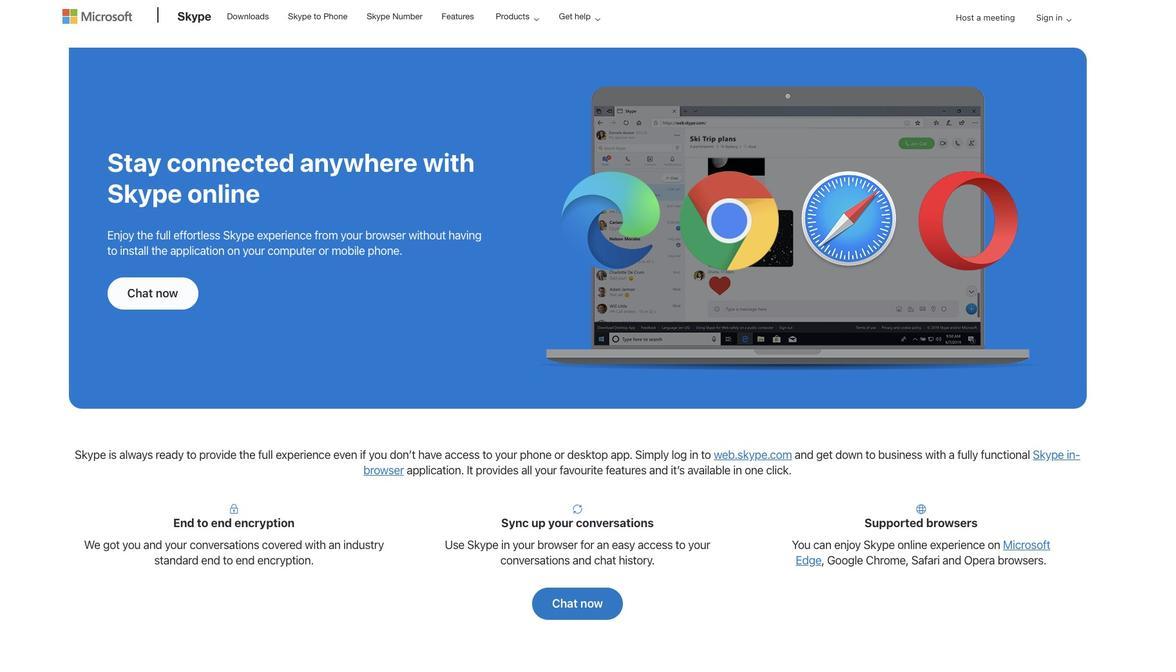 Task type: locate. For each thing, give the bounding box(es) containing it.
in down "sync"
[[501, 539, 510, 552]]

host
[[956, 12, 975, 23]]

on inside the enjoy the full effortless skype experience from your browser without having to install the application on your computer or mobile phone.
[[227, 244, 240, 257]]

on
[[227, 244, 240, 257], [988, 539, 1001, 552]]

0 vertical spatial chat now
[[127, 287, 178, 301]]

1 an from the left
[[329, 539, 341, 552]]

1 vertical spatial online
[[898, 539, 928, 552]]

0 vertical spatial conversations
[[576, 517, 654, 530]]

and down simply
[[650, 464, 668, 478]]

one
[[745, 464, 764, 478]]

chat now down use skype in your browser for an easy access to your conversations and chat history.
[[552, 597, 603, 611]]

chat now
[[127, 287, 178, 301], [552, 597, 603, 611]]

0 vertical spatial or
[[319, 244, 329, 257]]

1 horizontal spatial chat now link
[[532, 588, 623, 621]]

end right standard
[[201, 554, 220, 568]]

your
[[341, 228, 363, 242], [243, 244, 265, 257], [495, 449, 517, 462], [535, 464, 557, 478], [549, 517, 573, 530], [165, 539, 187, 552], [513, 539, 535, 552], [689, 539, 711, 552]]

1 vertical spatial you
[[122, 539, 141, 552]]

covered
[[262, 539, 302, 552]]

the right install at the top of page
[[151, 244, 168, 257]]

1 horizontal spatial with
[[423, 147, 475, 177]]

 supported browsers
[[865, 505, 978, 530]]

enjoy
[[107, 228, 134, 242]]

skype in- browser link
[[364, 449, 1081, 478]]

1 vertical spatial chat
[[552, 597, 578, 611]]

end inside  end to end encryption
[[211, 517, 232, 530]]

1 horizontal spatial an
[[597, 539, 609, 552]]

0 horizontal spatial with
[[305, 539, 326, 552]]

with
[[423, 147, 475, 177], [926, 449, 946, 462], [305, 539, 326, 552]]

0 horizontal spatial or
[[319, 244, 329, 257]]

skype number
[[367, 12, 423, 21]]

1 horizontal spatial access
[[638, 539, 673, 552]]

available
[[688, 464, 731, 478]]

get
[[817, 449, 833, 462]]

1 vertical spatial chat now link
[[532, 588, 623, 621]]

with inside stay connected anywhere with skype online
[[423, 147, 475, 177]]

0 horizontal spatial chat now
[[127, 287, 178, 301]]

chat for stay connected anywhere with skype online
[[127, 287, 153, 301]]

or right phone
[[555, 449, 565, 462]]

skype inside skype in- browser
[[1033, 449, 1064, 462]]

to right easy
[[676, 539, 686, 552]]

0 horizontal spatial conversations
[[190, 539, 259, 552]]

2 vertical spatial the
[[239, 449, 255, 462]]

provides
[[476, 464, 519, 478]]

or inside the enjoy the full effortless skype experience from your browser without having to install the application on your computer or mobile phone.
[[319, 244, 329, 257]]

browser up phone.
[[366, 228, 406, 242]]

skype right the effortless at the top
[[223, 228, 254, 242]]

experience inside the enjoy the full effortless skype experience from your browser without having to install the application on your computer or mobile phone.
[[257, 228, 312, 242]]

web.skype.com
[[714, 449, 792, 462]]

to right end
[[197, 517, 208, 530]]

chat now link down install at the top of page
[[107, 278, 198, 310]]

, google
[[822, 554, 863, 568]]

browser inside the enjoy the full effortless skype experience from your browser without having to install the application on your computer or mobile phone.
[[366, 228, 406, 242]]

0 horizontal spatial access
[[445, 449, 480, 462]]

2 an from the left
[[597, 539, 609, 552]]

1 horizontal spatial chat
[[552, 597, 578, 611]]

now down chat
[[581, 597, 603, 611]]

2 vertical spatial browser
[[538, 539, 578, 552]]

you
[[369, 449, 387, 462], [122, 539, 141, 552]]

chat down install at the top of page
[[127, 287, 153, 301]]

online up safari
[[898, 539, 928, 552]]

and down for
[[573, 554, 592, 568]]

chat down use skype in your browser for an easy access to your conversations and chat history.
[[552, 597, 578, 611]]

end
[[211, 517, 232, 530], [201, 554, 220, 568], [236, 554, 255, 568]]

conversations inside use skype in your browser for an easy access to your conversations and chat history.
[[501, 554, 570, 568]]

0 vertical spatial you
[[369, 449, 387, 462]]

have
[[418, 449, 442, 462]]

downloads link
[[221, 1, 275, 32]]

skype down the stay
[[107, 178, 182, 208]]

0 horizontal spatial a
[[949, 449, 955, 462]]

conversations down  end to end encryption
[[190, 539, 259, 552]]

1 horizontal spatial or
[[555, 449, 565, 462]]

chat now down install at the top of page
[[127, 287, 178, 301]]

0 horizontal spatial full
[[156, 228, 171, 242]]

0 horizontal spatial now
[[156, 287, 178, 301]]

functional
[[981, 449, 1031, 462]]

0 vertical spatial now
[[156, 287, 178, 301]]

1 horizontal spatial you
[[369, 449, 387, 462]]

menu bar
[[62, 1, 1093, 68]]

your inside "we got you and your conversations covered with an industry standard end to end encryption."
[[165, 539, 187, 552]]

0 horizontal spatial you
[[122, 539, 141, 552]]

desktop
[[568, 449, 608, 462]]

0 horizontal spatial on
[[227, 244, 240, 257]]

and up standard
[[143, 539, 162, 552]]

safari
[[912, 554, 940, 568]]

chat now link down use skype in your browser for an easy access to your conversations and chat history.
[[532, 588, 623, 621]]

opera
[[965, 554, 995, 568]]

or
[[319, 244, 329, 257], [555, 449, 565, 462]]

conversations inside "we got you and your conversations covered with an industry standard end to end encryption."
[[190, 539, 259, 552]]

access
[[445, 449, 480, 462], [638, 539, 673, 552]]

and right safari
[[943, 554, 962, 568]]

to inside use skype in your browser for an easy access to your conversations and chat history.
[[676, 539, 686, 552]]

browser
[[366, 228, 406, 242], [364, 464, 404, 478], [538, 539, 578, 552]]

to right down
[[866, 449, 876, 462]]

skype left phone
[[288, 12, 312, 21]]

conversations down the up
[[501, 554, 570, 568]]

1 vertical spatial the
[[151, 244, 168, 257]]

phone
[[520, 449, 552, 462]]

1 vertical spatial full
[[258, 449, 273, 462]]

0 vertical spatial full
[[156, 228, 171, 242]]

access up history. on the right of the page
[[638, 539, 673, 552]]

1 vertical spatial a
[[949, 449, 955, 462]]

help
[[575, 12, 591, 21]]

, google chrome, safari and opera browsers.
[[822, 554, 1047, 568]]

now down application
[[156, 287, 178, 301]]

use
[[445, 539, 465, 552]]

industry
[[344, 539, 384, 552]]

2 horizontal spatial conversations
[[576, 517, 654, 530]]

0 horizontal spatial chat now link
[[107, 278, 198, 310]]

chat now link
[[107, 278, 198, 310], [532, 588, 623, 621]]

access up it at the bottom left of page
[[445, 449, 480, 462]]

0 vertical spatial experience
[[257, 228, 312, 242]]

chat
[[127, 287, 153, 301], [552, 597, 578, 611]]

an inside use skype in your browser for an easy access to your conversations and chat history.
[[597, 539, 609, 552]]

chat now link for stay connected anywhere with skype online
[[107, 278, 198, 310]]

0 vertical spatial chat
[[127, 287, 153, 301]]

1 vertical spatial browser
[[364, 464, 404, 478]]

from
[[315, 228, 338, 242]]

1 vertical spatial chat now
[[552, 597, 603, 611]]

the right provide
[[239, 449, 255, 462]]

app.
[[611, 449, 633, 462]]

1 vertical spatial or
[[555, 449, 565, 462]]

to
[[314, 12, 321, 21], [107, 244, 117, 257], [187, 449, 197, 462], [483, 449, 493, 462], [701, 449, 711, 462], [866, 449, 876, 462], [197, 517, 208, 530], [676, 539, 686, 552], [223, 554, 233, 568]]

sign
[[1037, 12, 1054, 23]]

an inside "we got you and your conversations covered with an industry standard end to end encryption."
[[329, 539, 341, 552]]

experience down browsers
[[930, 539, 985, 552]]

end down  at the bottom of page
[[211, 517, 232, 530]]

you inside "we got you and your conversations covered with an industry standard end to end encryption."
[[122, 539, 141, 552]]

menu bar containing host a meeting
[[62, 1, 1093, 68]]

browser inside use skype in your browser for an easy access to your conversations and chat history.
[[538, 539, 578, 552]]

full left the effortless at the top
[[156, 228, 171, 242]]

on right application
[[227, 244, 240, 257]]

a right host
[[977, 12, 982, 23]]


[[573, 505, 583, 515]]

skype left in-
[[1033, 449, 1064, 462]]

skype left number
[[367, 12, 390, 21]]

it's
[[671, 464, 685, 478]]

even
[[333, 449, 357, 462]]

encryption.
[[257, 554, 314, 568]]

0 horizontal spatial online
[[187, 178, 260, 208]]

or for mobile
[[319, 244, 329, 257]]

chat for skype is always ready to provide the full experience even if you don't have access to your phone or desktop app. simply log in to
[[552, 597, 578, 611]]

end
[[173, 517, 194, 530]]

0 vertical spatial browser
[[366, 228, 406, 242]]

1 horizontal spatial chat now
[[552, 597, 603, 611]]

1 horizontal spatial now
[[581, 597, 603, 611]]

0 vertical spatial online
[[187, 178, 260, 208]]

2 vertical spatial with
[[305, 539, 326, 552]]

ready
[[156, 449, 184, 462]]

install
[[120, 244, 149, 257]]

to down enjoy
[[107, 244, 117, 257]]

now for stay connected anywhere with skype online
[[156, 287, 178, 301]]

1 vertical spatial with
[[926, 449, 946, 462]]

full right provide
[[258, 449, 273, 462]]

or for desktop
[[555, 449, 565, 462]]

access inside use skype in your browser for an easy access to your conversations and chat history.
[[638, 539, 673, 552]]

in right log
[[690, 449, 699, 462]]

is
[[109, 449, 117, 462]]

an up chat
[[597, 539, 609, 552]]

chat now for stay connected anywhere with skype online
[[127, 287, 178, 301]]

1 vertical spatial access
[[638, 539, 673, 552]]

you can enjoy skype online experience on
[[792, 539, 1004, 552]]

on up opera at right
[[988, 539, 1001, 552]]

skype right use
[[467, 539, 499, 552]]

to down  end to end encryption
[[223, 554, 233, 568]]

2 horizontal spatial with
[[926, 449, 946, 462]]

skype number link
[[361, 1, 429, 32]]

log
[[672, 449, 687, 462]]

enjoy the full effortless skype experience from your browser without having to install the application on your computer or mobile phone.
[[107, 228, 482, 257]]

0 vertical spatial on
[[227, 244, 240, 257]]

business
[[879, 449, 923, 462]]

you right if
[[369, 449, 387, 462]]

in
[[1056, 12, 1063, 23], [690, 449, 699, 462], [734, 464, 742, 478], [501, 539, 510, 552]]

chrome,
[[866, 554, 909, 568]]

1 horizontal spatial conversations
[[501, 554, 570, 568]]

in right the sign
[[1056, 12, 1063, 23]]

experience for enjoy
[[257, 228, 312, 242]]

0 horizontal spatial chat
[[127, 287, 153, 301]]

skype left downloads link
[[178, 9, 212, 23]]

skype inside 'skype to phone' link
[[288, 12, 312, 21]]

1 vertical spatial now
[[581, 597, 603, 611]]

1 horizontal spatial a
[[977, 12, 982, 23]]

you right got
[[122, 539, 141, 552]]

or down from
[[319, 244, 329, 257]]

 sync up your conversations
[[501, 505, 654, 530]]

microsoft image
[[62, 9, 132, 24]]

use skype in your browser for an easy access to your conversations and chat history.
[[445, 539, 711, 568]]

anywhere
[[300, 147, 418, 177]]

favourite
[[560, 464, 603, 478]]

0 horizontal spatial an
[[329, 539, 341, 552]]

an left industry
[[329, 539, 341, 552]]

browser down the up
[[538, 539, 578, 552]]

0 vertical spatial with
[[423, 147, 475, 177]]

the up install at the top of page
[[137, 228, 153, 242]]

you
[[792, 539, 811, 552]]

browser down don't
[[364, 464, 404, 478]]

got
[[103, 539, 120, 552]]

experience left even
[[276, 449, 331, 462]]

1 vertical spatial on
[[988, 539, 1001, 552]]

2 vertical spatial experience
[[930, 539, 985, 552]]

online down 'connected'
[[187, 178, 260, 208]]

in-
[[1067, 449, 1081, 462]]

experience up computer
[[257, 228, 312, 242]]

2 vertical spatial conversations
[[501, 554, 570, 568]]

skype
[[178, 9, 212, 23], [288, 12, 312, 21], [367, 12, 390, 21], [107, 178, 182, 208], [223, 228, 254, 242], [75, 449, 106, 462], [1033, 449, 1064, 462], [467, 539, 499, 552], [864, 539, 895, 552]]

a left fully
[[949, 449, 955, 462]]

your inside  sync up your conversations
[[549, 517, 573, 530]]

0 vertical spatial access
[[445, 449, 480, 462]]

0 vertical spatial chat now link
[[107, 278, 198, 310]]

1 vertical spatial conversations
[[190, 539, 259, 552]]

end left encryption.
[[236, 554, 255, 568]]

conversations up easy
[[576, 517, 654, 530]]

a
[[977, 12, 982, 23], [949, 449, 955, 462]]

we got you and your conversations covered with an industry standard end to end encryption.
[[84, 539, 384, 568]]



Task type: vqa. For each thing, say whether or not it's contained in the screenshot.
Stay connected anywhere with Skype online
yes



Task type: describe. For each thing, give the bounding box(es) containing it.
in left "one"
[[734, 464, 742, 478]]

fully
[[958, 449, 978, 462]]

microsoft
[[1004, 539, 1051, 552]]

skype web on edge image
[[530, 86, 1045, 371]]

skype up chrome,
[[864, 539, 895, 552]]

can
[[814, 539, 832, 552]]

application
[[170, 244, 225, 257]]

phone
[[324, 12, 348, 21]]

products button
[[485, 1, 550, 32]]

connected
[[167, 147, 295, 177]]

1 horizontal spatial online
[[898, 539, 928, 552]]

web.skype.com link
[[714, 449, 792, 462]]

effortless
[[173, 228, 220, 242]]

skype inside skype number link
[[367, 12, 390, 21]]

skype in- browser
[[364, 449, 1081, 478]]

application.
[[407, 464, 464, 478]]

phone.
[[368, 244, 402, 257]]

 end to end encryption
[[173, 505, 295, 530]]

arrow down image
[[1062, 12, 1077, 28]]

stay connected anywhere with skype online
[[107, 147, 475, 208]]

stay
[[107, 147, 162, 177]]

up
[[532, 517, 546, 530]]

and inside "we got you and your conversations covered with an industry standard end to end encryption."
[[143, 539, 162, 552]]

and left get
[[795, 449, 814, 462]]

down
[[836, 449, 863, 462]]

stay connected anywhere with skype online main content
[[0, 41, 1156, 653]]

experience for you
[[930, 539, 985, 552]]

it
[[467, 464, 473, 478]]

mobile
[[332, 244, 365, 257]]

online inside stay connected anywhere with skype online
[[187, 178, 260, 208]]

with inside "we got you and your conversations covered with an industry standard end to end encryption."
[[305, 539, 326, 552]]

provide
[[199, 449, 237, 462]]

0 vertical spatial the
[[137, 228, 153, 242]]

encryption
[[235, 517, 295, 530]]

conversations inside  sync up your conversations
[[576, 517, 654, 530]]

skype is always ready to provide the full experience even if you don't have access to your phone or desktop app. simply log in to web.skype.com and get down to business with a fully functional
[[75, 449, 1033, 462]]

0 vertical spatial a
[[977, 12, 982, 23]]

downloads
[[227, 12, 269, 21]]

to left phone
[[314, 12, 321, 21]]

all
[[522, 464, 532, 478]]

to up provides
[[483, 449, 493, 462]]

browsers
[[927, 517, 978, 530]]

always
[[119, 449, 153, 462]]

to up available
[[701, 449, 711, 462]]

host a meeting link
[[946, 1, 1026, 34]]

computer
[[268, 244, 316, 257]]

features
[[606, 464, 647, 478]]

get
[[559, 12, 573, 21]]

skype inside skype link
[[178, 9, 212, 23]]

without
[[409, 228, 446, 242]]

standard
[[154, 554, 199, 568]]

click.
[[766, 464, 792, 478]]

in inside use skype in your browser for an easy access to your conversations and chat history.
[[501, 539, 510, 552]]

enjoy
[[835, 539, 861, 552]]

chat now link for skype is always ready to provide the full experience even if you don't have access to your phone or desktop app. simply log in to
[[532, 588, 623, 621]]

microsoft edge
[[796, 539, 1051, 568]]

features
[[442, 12, 474, 21]]

to inside "we got you and your conversations covered with an industry standard end to end encryption."
[[223, 554, 233, 568]]

simply
[[635, 449, 669, 462]]

history.
[[619, 554, 655, 568]]

a inside main content
[[949, 449, 955, 462]]

easy
[[612, 539, 635, 552]]

skype inside use skype in your browser for an easy access to your conversations and chat history.
[[467, 539, 499, 552]]

get help button
[[548, 1, 611, 32]]

skype to phone link
[[282, 1, 354, 32]]

and inside use skype in your browser for an easy access to your conversations and chat history.
[[573, 554, 592, 568]]

chat
[[594, 554, 616, 568]]

having
[[449, 228, 482, 242]]

sign in link
[[1026, 1, 1077, 34]]

chat now for skype is always ready to provide the full experience even if you don't have access to your phone or desktop app. simply log in to
[[552, 597, 603, 611]]

host a meeting
[[956, 12, 1015, 23]]


[[916, 505, 927, 515]]

browser inside skype in- browser
[[364, 464, 404, 478]]

browsers.
[[998, 554, 1047, 568]]

sign in
[[1037, 12, 1063, 23]]

1 vertical spatial experience
[[276, 449, 331, 462]]

skype link
[[171, 1, 218, 35]]

to inside the enjoy the full effortless skype experience from your browser without having to install the application on your computer or mobile phone.
[[107, 244, 117, 257]]

number
[[393, 12, 423, 21]]

to inside  end to end encryption
[[197, 517, 208, 530]]

supported
[[865, 517, 924, 530]]

if
[[360, 449, 366, 462]]

microsoft edge link
[[796, 539, 1051, 568]]

1 horizontal spatial on
[[988, 539, 1001, 552]]

full inside the enjoy the full effortless skype experience from your browser without having to install the application on your computer or mobile phone.
[[156, 228, 171, 242]]

1 horizontal spatial full
[[258, 449, 273, 462]]

application. it provides all your favourite features and it's available in one click.
[[404, 464, 792, 478]]


[[229, 505, 239, 515]]

to right ready
[[187, 449, 197, 462]]

we
[[84, 539, 100, 552]]

now for skype is always ready to provide the full experience even if you don't have access to your phone or desktop app. simply log in to
[[581, 597, 603, 611]]

skype to phone
[[288, 12, 348, 21]]

meeting
[[984, 12, 1015, 23]]

don't
[[390, 449, 416, 462]]

skype inside stay connected anywhere with skype online
[[107, 178, 182, 208]]

edge
[[796, 554, 822, 568]]

skype inside the enjoy the full effortless skype experience from your browser without having to install the application on your computer or mobile phone.
[[223, 228, 254, 242]]

sync
[[501, 517, 529, 530]]

skype left is
[[75, 449, 106, 462]]

products
[[496, 12, 530, 21]]



